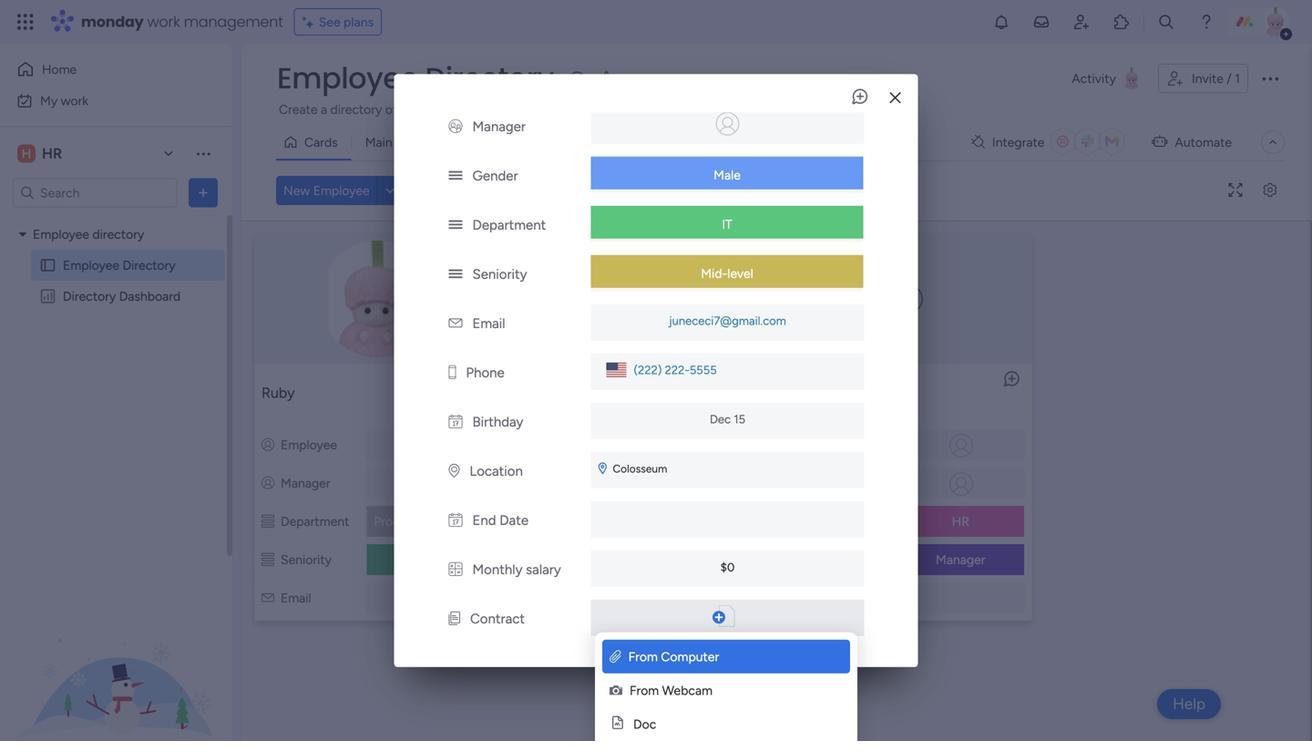 Task type: locate. For each thing, give the bounding box(es) containing it.
2 v2 status image from the top
[[449, 266, 463, 282]]

1 vertical spatial 1
[[595, 384, 601, 402]]

junececi7@gmail.com inside 'row group'
[[643, 592, 760, 606]]

1
[[1235, 71, 1241, 86], [595, 384, 601, 402]]

management
[[184, 11, 283, 32]]

1 the from the left
[[724, 102, 743, 117]]

search everything image
[[1158, 13, 1176, 31]]

junececi7@gmail.com link
[[666, 313, 790, 328], [639, 592, 764, 606]]

2 horizontal spatial directory
[[425, 58, 554, 98]]

1 vertical spatial from
[[630, 683, 659, 698]]

0 horizontal spatial level
[[696, 552, 722, 567]]

0 horizontal spatial v2 status outline image
[[262, 552, 274, 567]]

birthday
[[473, 414, 524, 430]]

1 dapulse person column image from the left
[[262, 475, 274, 491]]

see inside 'link'
[[831, 101, 853, 116]]

cards
[[304, 134, 338, 150]]

see left the more at right
[[831, 101, 853, 116]]

1 vertical spatial directory
[[92, 227, 144, 242]]

employee directory up directory dashboard
[[63, 258, 176, 273]]

1 vertical spatial dapulse date column image
[[449, 512, 463, 529]]

help
[[1173, 695, 1206, 713]]

see
[[319, 14, 341, 30], [831, 101, 853, 116]]

workspace image
[[17, 144, 36, 164]]

1 vertical spatial employee directory
[[63, 258, 176, 273]]

email for mid-level
[[473, 315, 505, 332]]

dapulse person column image for employee 3
[[793, 475, 805, 491]]

collapse board header image
[[1266, 135, 1281, 149]]

card cover image image
[[267, 241, 489, 357], [532, 241, 755, 357], [894, 284, 923, 314]]

email inside dialog
[[473, 315, 505, 332]]

1 horizontal spatial level
[[728, 266, 754, 281]]

1 horizontal spatial v2 status outline image
[[527, 514, 540, 529]]

directory
[[425, 58, 554, 98], [123, 258, 176, 273], [63, 288, 116, 304]]

1 horizontal spatial v2 status outline image
[[527, 552, 540, 567]]

mid-level inside 'row group'
[[669, 552, 722, 567]]

mid- inside 'row group'
[[669, 552, 696, 567]]

employee directory
[[277, 58, 554, 98], [63, 258, 176, 273]]

1 v2 status outline image from the left
[[262, 514, 274, 529]]

0 vertical spatial junececi7@gmail.com
[[669, 313, 786, 328]]

email
[[473, 315, 505, 332], [281, 590, 311, 606], [812, 590, 842, 606], [434, 592, 462, 606]]

1 v2 status outline image from the left
[[262, 552, 274, 567]]

dapulse date column image left the birthday at the left of the page
[[449, 414, 463, 430]]

2 dapulse date column image from the top
[[449, 512, 463, 529]]

1 vertical spatial see
[[831, 101, 853, 116]]

1 inside 'row group'
[[595, 384, 601, 402]]

rubys email link
[[395, 592, 466, 606]]

2 v2 status outline image from the left
[[527, 514, 540, 529]]

automate
[[1175, 134, 1232, 150]]

employee directory up "current"
[[277, 58, 554, 98]]

location
[[470, 463, 523, 479]]

main table button
[[352, 128, 439, 157]]

dapulse person column image down ruby
[[262, 437, 274, 453]]

1 horizontal spatial v2 email column image
[[449, 315, 463, 332]]

department for v2 status image for department
[[473, 217, 546, 233]]

employee 3
[[793, 384, 869, 402]]

0 vertical spatial hr
[[42, 145, 62, 162]]

0 vertical spatial employee directory
[[277, 58, 554, 98]]

directory up past
[[425, 58, 554, 98]]

0 vertical spatial mid-
[[701, 266, 728, 281]]

0 vertical spatial 1
[[1235, 71, 1241, 86]]

computer
[[661, 649, 719, 664]]

1 vertical spatial directory
[[123, 258, 176, 273]]

automatically
[[888, 102, 965, 117]]

more
[[856, 101, 886, 116]]

dapulse attachment image
[[610, 649, 621, 664]]

plans
[[344, 14, 374, 30]]

hr
[[42, 145, 62, 162], [952, 514, 970, 529]]

work right the monday
[[147, 11, 180, 32]]

work inside 'button'
[[61, 93, 89, 108]]

gender
[[473, 168, 518, 184]]

email for manager
[[812, 590, 842, 606]]

directory right a
[[330, 102, 382, 117]]

1 horizontal spatial dapulse person column image
[[793, 437, 805, 453]]

activity
[[1072, 71, 1117, 86]]

1 horizontal spatial mid-
[[701, 266, 728, 281]]

1 vertical spatial level
[[696, 552, 722, 567]]

1 vertical spatial v2 email column image
[[262, 590, 274, 606]]

see more link
[[829, 99, 888, 118]]

1 horizontal spatial hr
[[952, 514, 970, 529]]

mid- down it
[[701, 266, 728, 281]]

hr inside workspace selection element
[[42, 145, 62, 162]]

/
[[1227, 71, 1232, 86]]

1 vertical spatial junececi7@gmail.com
[[643, 592, 760, 606]]

0 horizontal spatial hr
[[42, 145, 62, 162]]

mid-level down it
[[701, 266, 754, 281]]

1 vertical spatial junececi7@gmail.com link
[[639, 592, 764, 606]]

using
[[1103, 102, 1134, 117]]

directory down search in workspace field
[[92, 227, 144, 242]]

see inside button
[[319, 14, 341, 30]]

2 vertical spatial directory
[[63, 288, 116, 304]]

work
[[147, 11, 180, 32], [61, 93, 89, 108]]

1 dapulse person column image from the left
[[262, 437, 274, 453]]

2 v2 status outline image from the left
[[527, 552, 540, 567]]

2 dapulse person column image from the left
[[793, 437, 805, 453]]

activity button
[[1065, 64, 1151, 93]]

junececi7@gmail.com up 5555
[[669, 313, 786, 328]]

dapulse numbers column image
[[449, 561, 463, 578]]

v2 multiple person column image
[[449, 118, 463, 135]]

0 horizontal spatial the
[[724, 102, 743, 117]]

of
[[385, 102, 398, 117]]

mid-level up dapulse addbtn icon
[[669, 552, 722, 567]]

center.
[[1228, 102, 1268, 117]]

v2 status outline image for employee 1
[[527, 514, 540, 529]]

see more
[[831, 101, 886, 116]]

0 horizontal spatial v2 status outline image
[[262, 514, 274, 529]]

junececi7@gmail.com up dapulse addbtn icon
[[643, 592, 760, 606]]

see left plans
[[319, 14, 341, 30]]

monday
[[81, 11, 144, 32]]

dapulse person column image for ruby
[[262, 437, 274, 453]]

the right using
[[1137, 102, 1156, 117]]

dialog containing manager
[[394, 0, 918, 741]]

department for v2 status outline icon corresponding to ruby
[[281, 514, 349, 529]]

0 vertical spatial dapulse date column image
[[449, 414, 463, 430]]

see for see more
[[831, 101, 853, 116]]

mid-level for topmost "junececi7@gmail.com" link
[[701, 266, 754, 281]]

monday work management
[[81, 11, 283, 32]]

dashboard
[[119, 288, 181, 304]]

0 horizontal spatial card cover image image
[[267, 241, 489, 357]]

dapulse date column image left end
[[449, 512, 463, 529]]

1 horizontal spatial dapulse person column image
[[793, 475, 805, 491]]

directory up dashboard at left top
[[123, 258, 176, 273]]

work for my
[[61, 93, 89, 108]]

arrow down image
[[652, 180, 674, 201]]

board
[[1067, 102, 1100, 117]]

0 horizontal spatial work
[[61, 93, 89, 108]]

card cover image image for ruby
[[267, 241, 489, 357]]

0 vertical spatial v2 email column image
[[449, 315, 463, 332]]

main table
[[365, 134, 426, 150]]

2 dapulse person column image from the left
[[793, 475, 805, 491]]

v2 status image
[[449, 217, 463, 233], [449, 266, 463, 282]]

0 horizontal spatial v2 email column image
[[262, 590, 274, 606]]

1 vertical spatial work
[[61, 93, 89, 108]]

directory inside list box
[[92, 227, 144, 242]]

my
[[40, 93, 58, 108]]

level down it
[[728, 266, 754, 281]]

1 horizontal spatial employee directory
[[277, 58, 554, 98]]

colosseum
[[613, 462, 668, 475]]

Search field
[[439, 178, 493, 203]]

1 horizontal spatial work
[[147, 11, 180, 32]]

junececi7@gmail.com link up dapulse addbtn icon
[[639, 592, 764, 606]]

a
[[321, 102, 327, 117]]

2 the from the left
[[1137, 102, 1156, 117]]

level up dapulse addbtn icon
[[696, 552, 722, 567]]

home
[[42, 62, 77, 77]]

1 vertical spatial mid-level
[[669, 552, 722, 567]]

employees.
[[498, 102, 562, 117]]

dapulse person column image for ruby
[[262, 475, 274, 491]]

directory
[[330, 102, 382, 117], [92, 227, 144, 242]]

1 horizontal spatial the
[[1137, 102, 1156, 117]]

from right 'dapulse photo'
[[630, 683, 659, 698]]

management
[[440, 514, 515, 529]]

from for from computer
[[629, 649, 658, 664]]

0 vertical spatial from
[[629, 649, 658, 664]]

mid-
[[701, 266, 728, 281], [669, 552, 696, 567]]

(222) 222-5555 link
[[627, 359, 717, 381]]

dapulse person column image down employee 3
[[793, 437, 805, 453]]

list box
[[0, 215, 232, 558]]

from right dapulse attachment icon
[[629, 649, 658, 664]]

v2 email column image
[[793, 590, 805, 606]]

home button
[[11, 55, 196, 84]]

0 horizontal spatial directory
[[92, 227, 144, 242]]

1 horizontal spatial see
[[831, 101, 853, 116]]

junececi7@gmail.com inside dialog
[[669, 313, 786, 328]]

junececi7@gmail.com
[[669, 313, 786, 328], [643, 592, 760, 606]]

dapulse person column image
[[262, 475, 274, 491], [793, 475, 805, 491]]

department inside dialog
[[473, 217, 546, 233]]

work right my
[[61, 93, 89, 108]]

0 vertical spatial directory
[[425, 58, 554, 98]]

salary
[[526, 561, 561, 578]]

junececi7@gmail.com link up 5555
[[666, 313, 790, 328]]

0 vertical spatial see
[[319, 14, 341, 30]]

mid-level inside dialog
[[701, 266, 754, 281]]

dapulse date column image
[[449, 414, 463, 430], [449, 512, 463, 529]]

v2 file column image
[[449, 611, 460, 627]]

lottie animation element
[[0, 557, 232, 741]]

rubys email
[[398, 592, 462, 606]]

1 dapulse date column image from the top
[[449, 414, 463, 430]]

0 vertical spatial directory
[[330, 102, 382, 117]]

option
[[0, 218, 232, 222]]

process
[[816, 102, 861, 117]]

production
[[374, 514, 437, 529]]

0 vertical spatial work
[[147, 11, 180, 32]]

v2 status outline image
[[262, 514, 274, 529], [527, 514, 540, 529]]

the right during
[[724, 102, 743, 117]]

0 vertical spatial v2 status image
[[449, 217, 463, 233]]

v2 email column image
[[449, 315, 463, 332], [262, 590, 274, 606]]

mid- left $0
[[669, 552, 696, 567]]

0 horizontal spatial dapulse person column image
[[262, 475, 274, 491]]

list box containing employee directory
[[0, 215, 232, 558]]

help button
[[1158, 689, 1221, 719]]

ruby
[[262, 384, 295, 402]]

Search in workspace field
[[38, 182, 152, 203]]

my work button
[[11, 86, 196, 115]]

v2 status image for department
[[449, 217, 463, 233]]

Employee Directory field
[[273, 58, 558, 98]]

show board description image
[[567, 69, 588, 88]]

invite
[[1192, 71, 1224, 86]]

filter
[[617, 183, 646, 198]]

1 vertical spatial mid-
[[669, 552, 696, 567]]

create a directory of current and past employees. each applicant hired during the recruitment process can automatically be moved to this board using the automation center.
[[279, 102, 1268, 117]]

1 vertical spatial v2 status image
[[449, 266, 463, 282]]

0 horizontal spatial mid-
[[669, 552, 696, 567]]

see plans
[[319, 14, 374, 30]]

dialog
[[394, 0, 918, 741]]

row group
[[245, 225, 1307, 634]]

15
[[734, 412, 746, 426]]

0 horizontal spatial see
[[319, 14, 341, 30]]

0 horizontal spatial 1
[[595, 384, 601, 402]]

department
[[473, 217, 546, 233], [281, 514, 349, 529], [546, 514, 615, 529], [812, 514, 880, 529]]

dapulse person column image
[[262, 437, 274, 453], [793, 437, 805, 453]]

1 horizontal spatial 1
[[1235, 71, 1241, 86]]

0 vertical spatial mid-level
[[701, 266, 754, 281]]

0 horizontal spatial directory
[[63, 288, 116, 304]]

manager
[[473, 118, 526, 135], [281, 475, 330, 491], [546, 475, 596, 491], [812, 475, 861, 491], [936, 552, 986, 567]]

0 horizontal spatial dapulse person column image
[[262, 437, 274, 453]]

work for monday
[[147, 11, 180, 32]]

0 horizontal spatial employee directory
[[63, 258, 176, 273]]

directory right public dashboard image
[[63, 288, 116, 304]]

employee directory
[[33, 227, 144, 242]]

v2 status outline image
[[262, 552, 274, 567], [527, 552, 540, 567]]

level
[[728, 266, 754, 281], [696, 552, 722, 567]]

1 v2 status image from the top
[[449, 217, 463, 233]]

executive
[[402, 552, 458, 567]]

1 horizontal spatial card cover image image
[[532, 241, 755, 357]]



Task type: vqa. For each thing, say whether or not it's contained in the screenshot.
'v2 status outline' "image" corresponding to Mid-level
yes



Task type: describe. For each thing, give the bounding box(es) containing it.
v2 status outline image for ruby
[[262, 514, 274, 529]]

apps image
[[1113, 13, 1131, 31]]

dapulse photo image
[[610, 683, 623, 698]]

filter by person image
[[504, 181, 533, 200]]

public board image
[[39, 257, 57, 274]]

hired
[[652, 102, 681, 117]]

recruitment
[[746, 102, 813, 117]]

phone
[[466, 364, 505, 381]]

v2 status image for seniority
[[449, 266, 463, 282]]

invite / 1
[[1192, 71, 1241, 86]]

settings image
[[1256, 184, 1285, 197]]

junececi7@gmail.com for topmost "junececi7@gmail.com" link
[[669, 313, 786, 328]]

employee inside new employee button
[[313, 183, 370, 198]]

production management
[[374, 514, 515, 529]]

sort
[[709, 183, 733, 198]]

open full screen image
[[1221, 184, 1251, 197]]

my work
[[40, 93, 89, 108]]

close image
[[890, 91, 901, 104]]

can
[[864, 102, 885, 117]]

and
[[445, 102, 466, 117]]

workspace selection element
[[17, 143, 65, 165]]

this
[[1043, 102, 1064, 117]]

inbox image
[[1033, 13, 1051, 31]]

sort button
[[680, 176, 744, 205]]

1 horizontal spatial directory
[[123, 258, 176, 273]]

contract
[[470, 611, 525, 627]]

directory dashboard
[[63, 288, 181, 304]]

new employee button
[[276, 176, 377, 205]]

v2 email column image for manager
[[262, 590, 274, 606]]

seniority for ruby
[[281, 552, 332, 567]]

invite members image
[[1073, 13, 1091, 31]]

each
[[565, 102, 593, 117]]

main
[[365, 134, 393, 150]]

past
[[470, 102, 494, 117]]

select product image
[[16, 13, 35, 31]]

2 horizontal spatial card cover image image
[[894, 284, 923, 314]]

department for employee 1 v2 status outline icon
[[546, 514, 615, 529]]

h
[[22, 146, 31, 161]]

1 horizontal spatial directory
[[330, 102, 382, 117]]

v2 status outline image for ruby
[[262, 552, 274, 567]]

see for see plans
[[319, 14, 341, 30]]

dapulse addbtn image
[[713, 607, 726, 629]]

level inside 'row group'
[[696, 552, 722, 567]]

it
[[722, 216, 733, 232]]

0 vertical spatial level
[[728, 266, 754, 281]]

from for from webcam
[[630, 683, 659, 698]]

0 vertical spatial junececi7@gmail.com link
[[666, 313, 790, 328]]

no file image
[[719, 605, 735, 627]]

seniority for employee 3
[[812, 552, 863, 567]]

monthly
[[473, 561, 523, 578]]

v2 location column image
[[449, 463, 460, 479]]

dec
[[710, 412, 731, 426]]

mid-level for "junececi7@gmail.com" link in 'row group'
[[669, 552, 722, 567]]

222-
[[665, 363, 690, 377]]

v2 phone column image
[[449, 364, 456, 381]]

caret down image
[[19, 228, 26, 241]]

webcam
[[662, 683, 713, 698]]

date
[[500, 512, 529, 529]]

see plans button
[[294, 8, 382, 36]]

1 inside button
[[1235, 71, 1241, 86]]

public dashboard image
[[39, 288, 57, 305]]

add to favorites image
[[598, 69, 616, 87]]

lottie animation image
[[0, 557, 232, 741]]

male
[[714, 167, 741, 183]]

row group containing ruby
[[245, 225, 1307, 634]]

email for executive
[[281, 590, 311, 606]]

notifications image
[[993, 13, 1011, 31]]

employee directory inside list box
[[63, 258, 176, 273]]

during
[[684, 102, 721, 117]]

monthly salary
[[473, 561, 561, 578]]

to
[[1028, 102, 1040, 117]]

be
[[968, 102, 982, 117]]

applicant
[[596, 102, 649, 117]]

table
[[396, 134, 426, 150]]

dapulse date column image for birthday
[[449, 414, 463, 430]]

(222)
[[634, 363, 662, 377]]

card cover image image for employee 1
[[532, 241, 755, 357]]

from computer
[[629, 649, 719, 664]]

5555
[[690, 363, 717, 377]]

cards button
[[276, 128, 352, 157]]

rubys
[[398, 592, 431, 606]]

1 vertical spatial hr
[[952, 514, 970, 529]]

doc
[[634, 716, 657, 732]]

junececi7@gmail.com for "junececi7@gmail.com" link in 'row group'
[[643, 592, 760, 606]]

current
[[401, 102, 442, 117]]

employee 1
[[527, 384, 601, 402]]

dapulse date column image for end date
[[449, 512, 463, 529]]

3
[[861, 384, 869, 402]]

(222) 222-5555
[[634, 363, 717, 377]]

from webcam
[[630, 683, 713, 698]]

new employee
[[283, 183, 370, 198]]

v2 status image
[[449, 168, 463, 184]]

help image
[[1198, 13, 1216, 31]]

moved
[[986, 102, 1025, 117]]

junececi7@gmail.com link inside 'row group'
[[639, 592, 764, 606]]

$0
[[721, 560, 735, 575]]

dec 15
[[710, 412, 746, 426]]

angle down image
[[386, 184, 395, 197]]

invite / 1 button
[[1158, 64, 1249, 93]]

v2 email column image for gender
[[449, 315, 463, 332]]

new
[[283, 183, 310, 198]]

end date
[[473, 512, 529, 529]]

ruby anderson image
[[1262, 7, 1291, 36]]

end
[[473, 512, 496, 529]]

dapulse integrations image
[[972, 135, 985, 149]]

seniority for employee 1
[[546, 552, 597, 567]]

filter button
[[588, 176, 674, 205]]

autopilot image
[[1153, 130, 1168, 153]]

create
[[279, 102, 318, 117]]

integrate
[[993, 134, 1045, 150]]

dapulse person column image for employee 3
[[793, 437, 805, 453]]

automation
[[1159, 102, 1225, 117]]

v2 status outline image for employee 1
[[527, 552, 540, 567]]



